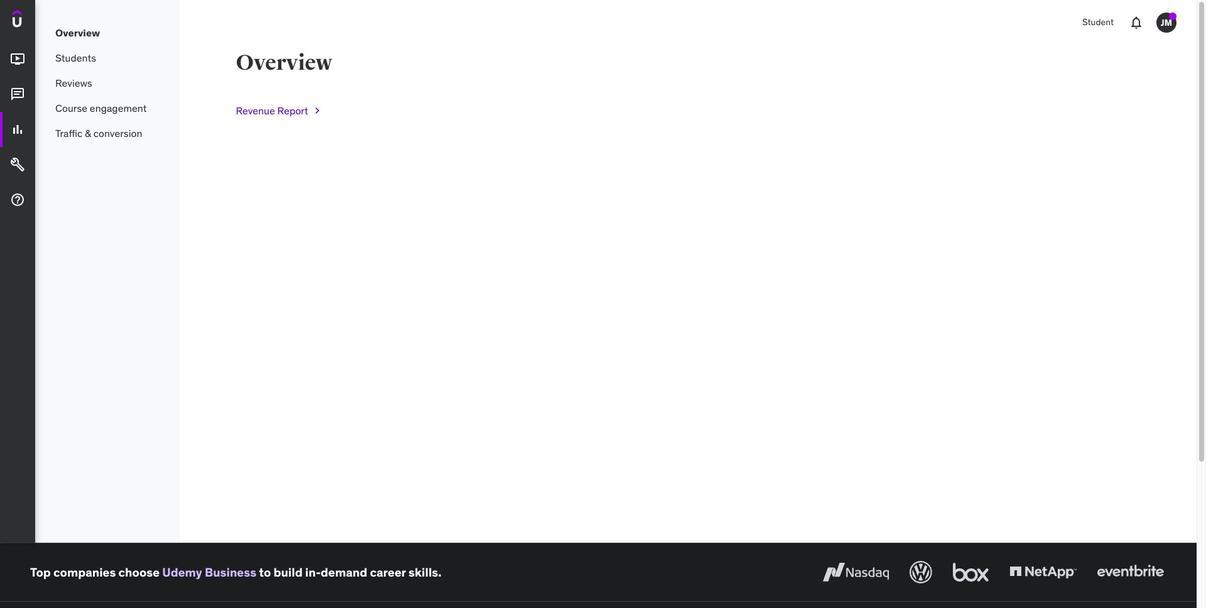 Task type: locate. For each thing, give the bounding box(es) containing it.
students
[[55, 51, 96, 64]]

jm link
[[1152, 8, 1182, 38]]

3 medium image from the top
[[10, 157, 25, 172]]

business
[[205, 565, 256, 580]]

top
[[30, 565, 51, 580]]

revenue report link
[[236, 95, 323, 126]]

overview
[[55, 26, 100, 39], [236, 50, 332, 76]]

overview up students
[[55, 26, 100, 39]]

student
[[1083, 16, 1114, 28]]

medium image
[[10, 87, 25, 102], [10, 122, 25, 137], [10, 157, 25, 172], [10, 192, 25, 207]]

course engagement
[[55, 102, 147, 114]]

traffic
[[55, 127, 82, 139]]

nasdaq image
[[820, 559, 892, 586]]

you have alerts image
[[1169, 13, 1177, 20]]

students link
[[35, 45, 180, 70]]

box image
[[950, 559, 992, 586]]

overview link
[[35, 20, 180, 45]]

traffic & conversion
[[55, 127, 142, 139]]

1 horizontal spatial overview
[[236, 50, 332, 76]]

to
[[259, 565, 271, 580]]

career
[[370, 565, 406, 580]]

0 vertical spatial overview
[[55, 26, 100, 39]]

notifications image
[[1129, 15, 1144, 30]]

traffic & conversion link
[[35, 121, 180, 146]]

1 vertical spatial overview
[[236, 50, 332, 76]]

udemy
[[162, 565, 202, 580]]

companies
[[53, 565, 116, 580]]

in-
[[305, 565, 321, 580]]

overview up revenue report link
[[236, 50, 332, 76]]

1 medium image from the top
[[10, 87, 25, 102]]

choose
[[119, 565, 160, 580]]

netapp image
[[1007, 559, 1079, 586]]

course engagement link
[[35, 95, 180, 121]]

4 medium image from the top
[[10, 192, 25, 207]]

top companies choose udemy business to build in-demand career skills.
[[30, 565, 442, 580]]



Task type: vqa. For each thing, say whether or not it's contained in the screenshot.
the Udemy
yes



Task type: describe. For each thing, give the bounding box(es) containing it.
0 horizontal spatial overview
[[55, 26, 100, 39]]

eventbrite image
[[1094, 559, 1167, 586]]

report
[[277, 104, 308, 117]]

demand
[[321, 565, 367, 580]]

reviews
[[55, 77, 92, 89]]

small image
[[311, 104, 323, 117]]

conversion
[[93, 127, 142, 139]]

medium image
[[10, 52, 25, 67]]

engagement
[[90, 102, 147, 114]]

&
[[85, 127, 91, 139]]

student link
[[1075, 8, 1121, 38]]

2 medium image from the top
[[10, 122, 25, 137]]

build
[[274, 565, 303, 580]]

revenue report
[[236, 104, 308, 117]]

volkswagen image
[[907, 559, 935, 586]]

reviews link
[[35, 70, 180, 95]]

udemy business link
[[162, 565, 256, 580]]

revenue
[[236, 104, 275, 117]]

course
[[55, 102, 87, 114]]

skills.
[[409, 565, 442, 580]]

udemy image
[[13, 10, 70, 32]]

jm
[[1161, 17, 1172, 28]]



